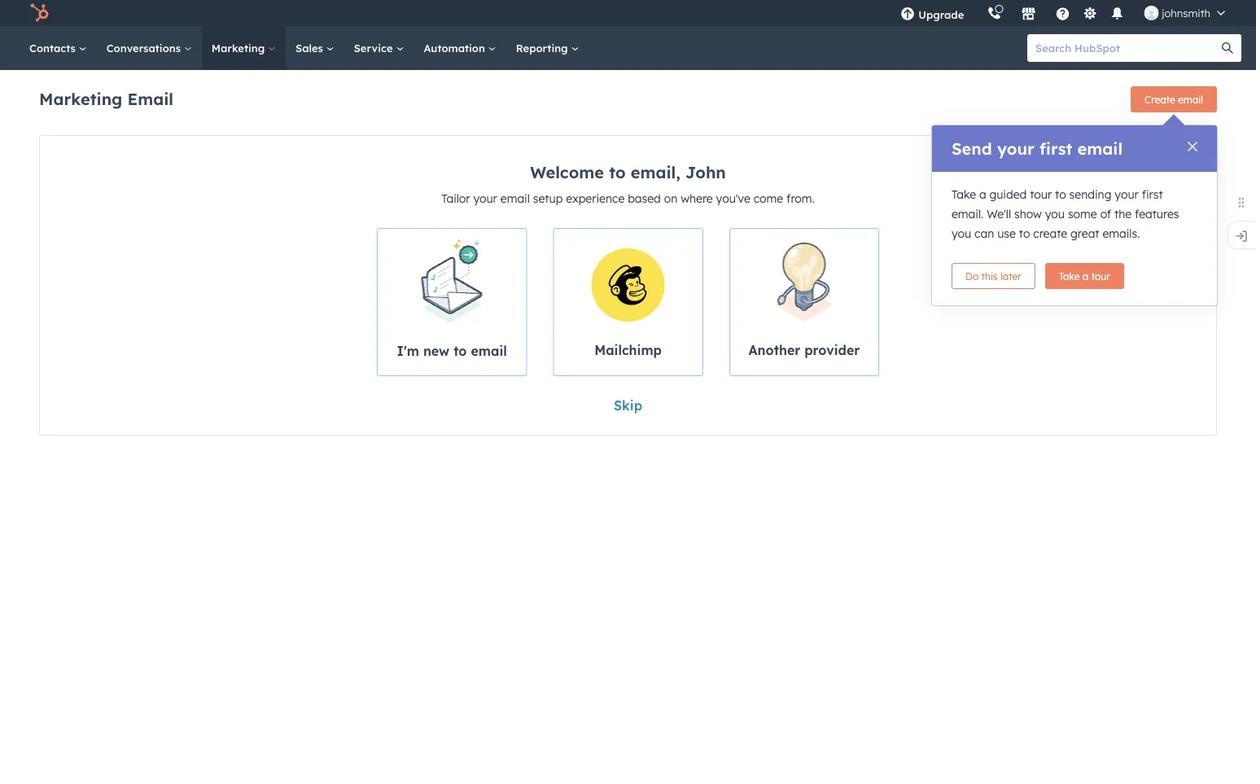 Task type: vqa. For each thing, say whether or not it's contained in the screenshot.
IS within 'Chat conversation assigned to you Get notified when a new live chat, bot, Facebook Messenger, or WhatsApp conversation is assigned to you.'
no



Task type: locate. For each thing, give the bounding box(es) containing it.
do this later
[[966, 270, 1022, 282]]

johnsmith
[[1163, 6, 1211, 20]]

calling icon image
[[987, 6, 1002, 21]]

contacts link
[[20, 26, 97, 70]]

a inside the take a guided tour to sending your first email. we'll show you some of the features you can use to create great emails.
[[980, 187, 987, 202]]

reporting link
[[506, 26, 589, 70]]

tour
[[1031, 187, 1053, 202], [1092, 270, 1111, 282]]

notifications image
[[1110, 7, 1125, 22]]

take inside button
[[1060, 270, 1080, 282]]

your for send your first email
[[998, 138, 1035, 159]]

menu containing johnsmith
[[890, 0, 1237, 26]]

1 horizontal spatial tour
[[1092, 270, 1111, 282]]

to right use
[[1020, 226, 1031, 241]]

a up the email.
[[980, 187, 987, 202]]

take inside the take a guided tour to sending your first email. we'll show you some of the features you can use to create great emails.
[[952, 187, 977, 202]]

tour up 'show'
[[1031, 187, 1053, 202]]

email left setup
[[501, 191, 530, 206]]

a inside button
[[1083, 270, 1089, 282]]

0 horizontal spatial first
[[1040, 138, 1073, 159]]

use
[[998, 226, 1016, 241]]

1 horizontal spatial a
[[1083, 270, 1089, 282]]

contacts
[[29, 41, 79, 55]]

take
[[952, 187, 977, 202], [1060, 270, 1080, 282]]

your
[[998, 138, 1035, 159], [1115, 187, 1139, 202], [474, 191, 498, 206]]

marketing email
[[39, 88, 174, 109]]

your inside the take a guided tour to sending your first email. we'll show you some of the features you can use to create great emails.
[[1115, 187, 1139, 202]]

0 horizontal spatial a
[[980, 187, 987, 202]]

1 horizontal spatial marketing
[[212, 41, 268, 55]]

another provider
[[749, 342, 860, 358]]

marketplaces button
[[1012, 0, 1046, 26]]

upgrade image
[[901, 7, 916, 22]]

a down great
[[1083, 270, 1089, 282]]

calling icon button
[[981, 2, 1009, 24]]

create email
[[1145, 93, 1204, 105]]

a
[[980, 187, 987, 202], [1083, 270, 1089, 282]]

your right tailor at the left of page
[[474, 191, 498, 206]]

2 horizontal spatial your
[[1115, 187, 1139, 202]]

you down the email.
[[952, 226, 972, 241]]

we'll
[[987, 207, 1012, 221]]

0 vertical spatial tour
[[1031, 187, 1053, 202]]

0 vertical spatial you
[[1046, 207, 1065, 221]]

0 horizontal spatial your
[[474, 191, 498, 206]]

great
[[1071, 226, 1100, 241]]

0 horizontal spatial tour
[[1031, 187, 1053, 202]]

to left 'sending'
[[1056, 187, 1067, 202]]

new
[[423, 342, 450, 359]]

first up features
[[1143, 187, 1164, 202]]

your right send
[[998, 138, 1035, 159]]

of
[[1101, 207, 1112, 221]]

1 vertical spatial first
[[1143, 187, 1164, 202]]

guided
[[990, 187, 1027, 202]]

1 vertical spatial tour
[[1092, 270, 1111, 282]]

marketing down contacts link
[[39, 88, 122, 109]]

emails.
[[1103, 226, 1141, 241]]

menu
[[890, 0, 1237, 26]]

features
[[1136, 207, 1180, 221]]

menu item
[[976, 0, 979, 26]]

welcome to email, john
[[530, 162, 726, 182]]

first inside the take a guided tour to sending your first email. we'll show you some of the features you can use to create great emails.
[[1143, 187, 1164, 202]]

you
[[1046, 207, 1065, 221], [952, 226, 972, 241]]

based
[[628, 191, 661, 206]]

email.
[[952, 207, 984, 221]]

1 vertical spatial take
[[1060, 270, 1080, 282]]

0 vertical spatial a
[[980, 187, 987, 202]]

0 horizontal spatial take
[[952, 187, 977, 202]]

0 horizontal spatial you
[[952, 226, 972, 241]]

0 horizontal spatial marketing
[[39, 88, 122, 109]]

take down great
[[1060, 270, 1080, 282]]

marketing email banner
[[39, 81, 1218, 119]]

help button
[[1049, 0, 1077, 26]]

email inside create email button
[[1179, 93, 1204, 105]]

email right the create
[[1179, 93, 1204, 105]]

a for guided
[[980, 187, 987, 202]]

hubspot link
[[20, 3, 61, 23]]

take a tour
[[1060, 270, 1111, 282]]

1 horizontal spatial take
[[1060, 270, 1080, 282]]

1 horizontal spatial you
[[1046, 207, 1065, 221]]

to
[[609, 162, 626, 182], [1056, 187, 1067, 202], [1020, 226, 1031, 241], [454, 342, 467, 359]]

marketing inside banner
[[39, 88, 122, 109]]

marketing for marketing email
[[39, 88, 122, 109]]

settings image
[[1083, 7, 1098, 22]]

some
[[1069, 207, 1098, 221]]

tour inside button
[[1092, 270, 1111, 282]]

Search HubSpot search field
[[1028, 34, 1228, 62]]

to right new
[[454, 342, 467, 359]]

first
[[1040, 138, 1073, 159], [1143, 187, 1164, 202]]

can
[[975, 226, 995, 241]]

send
[[952, 138, 993, 159]]

1 vertical spatial marketing
[[39, 88, 122, 109]]

0 vertical spatial take
[[952, 187, 977, 202]]

email right new
[[471, 342, 507, 359]]

0 vertical spatial marketing
[[212, 41, 268, 55]]

sales link
[[286, 26, 344, 70]]

where
[[681, 191, 713, 206]]

tailor your email setup experience based on where you've come from.
[[442, 191, 815, 206]]

you up create
[[1046, 207, 1065, 221]]

email inside i'm new to email checkbox
[[471, 342, 507, 359]]

1 horizontal spatial first
[[1143, 187, 1164, 202]]

settings link
[[1080, 4, 1101, 22]]

search image
[[1223, 42, 1234, 54]]

automation link
[[414, 26, 506, 70]]

Another provider checkbox
[[730, 228, 880, 376]]

1 horizontal spatial your
[[998, 138, 1035, 159]]

take up the email.
[[952, 187, 977, 202]]

from.
[[787, 191, 815, 206]]

email
[[1179, 93, 1204, 105], [1078, 138, 1123, 159], [501, 191, 530, 206], [471, 342, 507, 359]]

tour down great
[[1092, 270, 1111, 282]]

marketing left sales
[[212, 41, 268, 55]]

marketing
[[212, 41, 268, 55], [39, 88, 122, 109]]

on
[[664, 191, 678, 206]]

Mailchimp checkbox
[[553, 228, 704, 376]]

first up 'sending'
[[1040, 138, 1073, 159]]

your up the the
[[1115, 187, 1139, 202]]

come
[[754, 191, 784, 206]]

skip button
[[614, 396, 643, 415]]

take for take a tour
[[1060, 270, 1080, 282]]

1 vertical spatial a
[[1083, 270, 1089, 282]]



Task type: describe. For each thing, give the bounding box(es) containing it.
sales
[[296, 41, 326, 55]]

another provider link
[[730, 228, 880, 376]]

you've
[[716, 191, 751, 206]]

email
[[127, 88, 174, 109]]

create
[[1034, 226, 1068, 241]]

service link
[[344, 26, 414, 70]]

service
[[354, 41, 396, 55]]

johnsmith button
[[1135, 0, 1236, 26]]

upgrade
[[919, 8, 965, 21]]

a for tour
[[1083, 270, 1089, 282]]

i'm new to email
[[397, 342, 507, 359]]

later
[[1001, 270, 1022, 282]]

tailor
[[442, 191, 470, 206]]

take for take a guided tour to sending your first email. we'll show you some of the features you can use to create great emails.
[[952, 187, 977, 202]]

send your first email
[[952, 138, 1123, 159]]

email,
[[631, 162, 681, 182]]

sending
[[1070, 187, 1112, 202]]

i'm
[[397, 342, 419, 359]]

I'm new to email checkbox
[[377, 228, 527, 376]]

create
[[1145, 93, 1176, 105]]

to inside i'm new to email checkbox
[[454, 342, 467, 359]]

help image
[[1056, 7, 1071, 22]]

take a tour button
[[1046, 263, 1125, 289]]

marketing link
[[202, 26, 286, 70]]

to up tailor your email setup experience based on where you've come from. at top
[[609, 162, 626, 182]]

notifications button
[[1104, 0, 1132, 26]]

close image
[[1188, 142, 1198, 152]]

do
[[966, 270, 979, 282]]

hubspot image
[[29, 3, 49, 23]]

welcome
[[530, 162, 604, 182]]

email up 'sending'
[[1078, 138, 1123, 159]]

do this later button
[[952, 263, 1036, 289]]

john
[[686, 162, 726, 182]]

another
[[749, 342, 801, 358]]

this
[[982, 270, 998, 282]]

conversations link
[[97, 26, 202, 70]]

show
[[1015, 207, 1042, 221]]

search button
[[1214, 34, 1242, 62]]

automation
[[424, 41, 488, 55]]

mailchimp
[[595, 342, 662, 358]]

marketplaces image
[[1022, 7, 1036, 22]]

your for tailor your email setup experience based on where you've come from.
[[474, 191, 498, 206]]

marketing for marketing
[[212, 41, 268, 55]]

setup
[[533, 191, 563, 206]]

create email button
[[1131, 86, 1218, 112]]

reporting
[[516, 41, 571, 55]]

skip
[[614, 397, 643, 414]]

1 vertical spatial you
[[952, 226, 972, 241]]

0 vertical spatial first
[[1040, 138, 1073, 159]]

provider
[[805, 342, 860, 358]]

take a guided tour to sending your first email. we'll show you some of the features you can use to create great emails.
[[952, 187, 1180, 241]]

tour inside the take a guided tour to sending your first email. we'll show you some of the features you can use to create great emails.
[[1031, 187, 1053, 202]]

conversations
[[106, 41, 184, 55]]

the
[[1115, 207, 1132, 221]]

john smith image
[[1145, 6, 1159, 20]]

experience
[[566, 191, 625, 206]]



